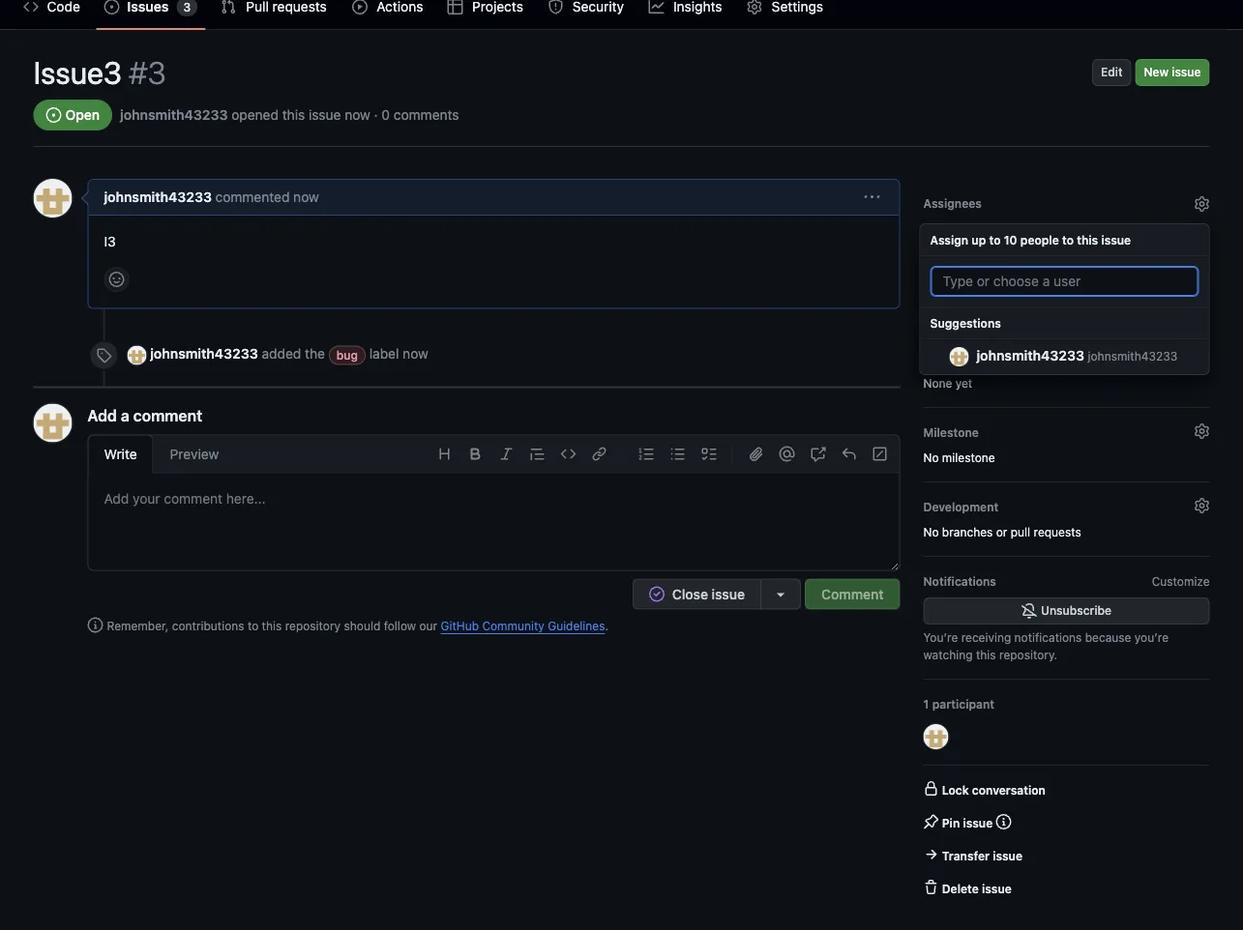 Task type: describe. For each thing, give the bounding box(es) containing it.
add for add your comment here...
[[104, 491, 129, 507]]

link image
[[592, 447, 607, 462]]

Type or choose a user text field
[[930, 266, 1199, 297]]

you're
[[924, 631, 958, 644]]

list unordered image
[[670, 447, 686, 462]]

reply image
[[841, 447, 857, 462]]

1 vertical spatial now
[[293, 189, 319, 205]]

close issue
[[672, 586, 745, 602]]

up to 3 issues can be pinned and they will appear publicly at the top of the issues page element
[[996, 815, 1012, 830]]

issue3
[[33, 54, 122, 91]]

notifications
[[924, 575, 997, 588]]

johnsmith43233 menu
[[921, 256, 1209, 375]]

add for add a comment
[[88, 406, 117, 425]]

0 horizontal spatial now link
[[293, 189, 319, 205]]

mention image
[[779, 447, 795, 462]]

add a comment tab list
[[88, 435, 236, 474]]

labels button
[[924, 265, 1210, 290]]

you're receiving notifications because you're watching this repository.
[[924, 631, 1169, 662]]

1 horizontal spatial now
[[345, 107, 370, 123]]

to for assign up to 10 people to this issue
[[989, 233, 1001, 247]]

2 horizontal spatial to
[[1063, 233, 1074, 247]]

johnsmith43233 link for commented
[[104, 189, 212, 205]]

no one— assign yourself
[[924, 222, 1055, 235]]

suggestions
[[930, 316, 1001, 330]]

transfer issue button
[[924, 848, 1023, 865]]

repository.
[[1000, 648, 1058, 662]]

assign
[[930, 233, 969, 247]]

this inside the select assignees element
[[1077, 233, 1099, 247]]

the
[[305, 346, 325, 362]]

play image
[[352, 0, 368, 15]]

new
[[1144, 65, 1169, 79]]

receiving
[[962, 631, 1011, 644]]

issue closed image
[[649, 587, 665, 602]]

issue for pin issue
[[963, 817, 993, 830]]

paperclip image
[[749, 447, 764, 462]]

3 link
[[96, 0, 205, 21]]

repository
[[285, 620, 341, 633]]

johnsmith43233 added   the bug
[[150, 346, 358, 362]]

development
[[924, 500, 999, 514]]

github
[[441, 620, 479, 633]]

2 horizontal spatial now
[[403, 346, 428, 362]]

opened
[[232, 107, 279, 123]]

issue opened image
[[104, 0, 119, 15]]

0 vertical spatial bug link
[[924, 294, 961, 314]]

labels
[[924, 271, 961, 285]]

1 participant
[[924, 698, 995, 711]]

no for no milestone
[[924, 451, 939, 464]]

.
[[605, 620, 609, 633]]

quote image
[[530, 447, 545, 462]]

table image
[[448, 0, 463, 15]]

requests
[[1034, 525, 1082, 539]]

pin issue
[[942, 817, 993, 830]]

watching
[[924, 648, 973, 662]]

issue for close issue
[[712, 586, 745, 602]]

1 horizontal spatial @johnsmith43233 image
[[924, 725, 949, 750]]

shield image
[[548, 0, 564, 15]]

remember, contributions to this repository should follow     our github community guidelines .
[[107, 620, 609, 633]]

tasklist image
[[701, 447, 717, 462]]

1 horizontal spatial @johnsmith43233 image
[[127, 346, 147, 365]]

notifications
[[1015, 631, 1082, 644]]

diff ignored image
[[872, 447, 888, 462]]

contributions
[[172, 620, 244, 633]]

development button
[[924, 494, 1210, 520]]

issue for delete issue
[[982, 883, 1012, 896]]

link issues element
[[924, 494, 1210, 541]]

transfer issue
[[942, 850, 1023, 863]]

heading image
[[437, 447, 452, 462]]

pull
[[1011, 525, 1031, 539]]

new issue
[[1144, 65, 1201, 79]]

unsubscribe button
[[924, 598, 1210, 625]]

write button
[[88, 435, 154, 474]]

italic image
[[499, 447, 514, 462]]

guidelines
[[548, 620, 605, 633]]

conversation
[[972, 784, 1046, 797]]

johnsmith43233 for johnsmith43233 johnsmith43233
[[977, 348, 1085, 364]]

unsubscribe
[[1041, 604, 1112, 618]]

you're
[[1135, 631, 1169, 644]]

  text field inside add a comment element
[[89, 474, 899, 570]]

lock conversation button
[[924, 782, 1046, 799]]

graph image
[[649, 0, 664, 15]]

10
[[1004, 233, 1018, 247]]

1
[[924, 698, 929, 711]]

participant
[[933, 698, 995, 711]]

customize
[[1152, 575, 1210, 588]]

info image
[[88, 618, 103, 633]]

people
[[1021, 233, 1059, 247]]

i3
[[104, 233, 116, 249]]

comment for your
[[164, 491, 223, 507]]

comment button
[[805, 579, 900, 610]]

delete issue
[[942, 883, 1012, 896]]

no milestone
[[924, 451, 995, 464]]

add a comment
[[88, 406, 202, 425]]

issue opened image
[[46, 107, 61, 123]]

none yet
[[924, 376, 973, 390]]

add a comment element
[[88, 404, 900, 610]]

community
[[482, 620, 545, 633]]

johnsmith43233 for johnsmith43233 added   the bug
[[150, 346, 258, 362]]

our
[[419, 620, 437, 633]]

milestone
[[924, 426, 979, 439]]

johnsmith43233 johnsmith43233
[[977, 348, 1178, 364]]

assign
[[973, 222, 1008, 235]]

0 vertical spatial gear image
[[747, 0, 763, 15]]



Task type: vqa. For each thing, say whether or not it's contained in the screenshot.
Reply icon
yes



Task type: locate. For each thing, give the bounding box(es) containing it.
select projects element
[[924, 345, 1210, 392]]

add or remove reactions element
[[104, 267, 129, 292]]

no for no branches or pull requests
[[924, 525, 939, 539]]

johnsmith43233 inside johnsmith43233 added   the bug
[[150, 346, 258, 362]]

#3
[[129, 54, 166, 91]]

assignees
[[924, 196, 982, 210]]

johnsmith43233 checkbox item
[[921, 340, 1209, 375]]

issue for transfer issue
[[993, 850, 1023, 863]]

transfer
[[942, 850, 990, 863]]

1 horizontal spatial bug link
[[924, 294, 961, 314]]

bug inside johnsmith43233 added   the bug
[[337, 349, 358, 362]]

0 vertical spatial no
[[924, 222, 939, 235]]

milestone button
[[924, 420, 1210, 445]]

bug link right the
[[329, 346, 366, 365]]

add your comment here...
[[104, 491, 266, 507]]

github community guidelines link
[[441, 620, 605, 633]]

tag image
[[96, 348, 112, 363]]

now link right commented
[[293, 189, 319, 205]]

johnsmith43233 for johnsmith43233 commented now
[[104, 189, 212, 205]]

0 vertical spatial gear image
[[1195, 269, 1210, 285]]

this left repository
[[262, 620, 282, 633]]

arrow right image
[[924, 848, 939, 863]]

0 horizontal spatial @johnsmith43233 image
[[33, 404, 72, 443]]

gear image for milestone
[[1195, 424, 1210, 439]]

0 horizontal spatial to
[[248, 620, 259, 633]]

cross reference image
[[810, 447, 826, 462]]

up
[[972, 233, 986, 247]]

no inside select milestones element
[[924, 451, 939, 464]]

here...
[[226, 491, 266, 507]]

bold image
[[468, 447, 483, 462]]

0 horizontal spatial now
[[293, 189, 319, 205]]

3 gear image from the top
[[1195, 498, 1210, 514]]

1 vertical spatial @johnsmith43233 image
[[924, 725, 949, 750]]

now left the · on the left of page
[[345, 107, 370, 123]]

1 horizontal spatial to
[[989, 233, 1001, 247]]

@johnsmith43233 image
[[33, 179, 72, 218], [127, 346, 147, 365]]

0 vertical spatial @johnsmith43233 image
[[33, 179, 72, 218]]

no left one—
[[924, 222, 939, 235]]

no inside the select assignees element
[[924, 222, 939, 235]]

issue right the "new" on the right of the page
[[1172, 65, 1201, 79]]

remember,
[[107, 620, 169, 633]]

to right people
[[1063, 233, 1074, 247]]

trash image
[[924, 881, 939, 896]]

gear image inside projects popup button
[[1195, 349, 1210, 365]]

to right contributions
[[248, 620, 259, 633]]

comment down the preview
[[164, 491, 223, 507]]

assign yourself button
[[973, 220, 1055, 237]]

new issue link
[[1136, 59, 1210, 86]]

branches
[[942, 525, 993, 539]]

now link
[[293, 189, 319, 205], [403, 346, 428, 362]]

no branches or pull requests
[[924, 525, 1082, 539]]

issue inside the new issue 'link'
[[1172, 65, 1201, 79]]

0
[[382, 107, 390, 123]]

johnsmith43233
[[120, 107, 228, 123], [104, 189, 212, 205], [150, 346, 258, 362], [977, 348, 1085, 364], [1088, 350, 1178, 363]]

gear image
[[1195, 269, 1210, 285], [1195, 349, 1210, 365], [1195, 498, 1210, 514]]

2 vertical spatial johnsmith43233 link
[[150, 346, 258, 362]]

label
[[369, 346, 399, 362]]

2 no from the top
[[924, 451, 939, 464]]

johnsmith43233 link up i3
[[104, 189, 212, 205]]

0 vertical spatial comment
[[133, 406, 202, 425]]

comment for a
[[133, 406, 202, 425]]

projects button
[[924, 345, 1210, 371]]

comments
[[394, 107, 459, 123]]

pin issue button
[[924, 815, 993, 832]]

3
[[183, 0, 191, 14]]

@johnsmith43233 image
[[33, 404, 72, 443], [924, 725, 949, 750]]

should
[[344, 620, 381, 633]]

johnsmith43233 link
[[120, 107, 228, 123], [104, 189, 212, 205], [150, 346, 258, 362]]

or
[[996, 525, 1008, 539]]

code image
[[561, 447, 576, 462]]

johnsmith43233 opened this issue now · 0 comments
[[120, 107, 459, 123]]

gear image
[[747, 0, 763, 15], [1195, 196, 1210, 212], [1195, 424, 1210, 439]]

1 no from the top
[[924, 222, 939, 235]]

lock conversation
[[942, 784, 1046, 797]]

issue inside 'delete issue' button
[[982, 883, 1012, 896]]

no left branches
[[924, 525, 939, 539]]

bug
[[931, 297, 953, 311], [337, 349, 358, 362]]

0 vertical spatial bug
[[931, 297, 953, 311]]

label now
[[369, 346, 428, 362]]

2 gear image from the top
[[1195, 349, 1210, 365]]

add left a
[[88, 406, 117, 425]]

@johnsmith43233 image right tag image
[[127, 346, 147, 365]]

  text field
[[89, 474, 899, 570]]

lock
[[942, 784, 969, 797]]

close
[[672, 586, 708, 602]]

1 vertical spatial gear image
[[1195, 349, 1210, 365]]

projects
[[924, 351, 971, 365]]

preview
[[170, 447, 219, 463]]

1 vertical spatial gear image
[[1195, 196, 1210, 212]]

now right commented
[[293, 189, 319, 205]]

1 vertical spatial now link
[[403, 346, 428, 362]]

0 horizontal spatial bug link
[[329, 346, 366, 365]]

close issue button
[[633, 579, 761, 610]]

to left 10
[[989, 233, 1001, 247]]

assign up to 10 people to this issue
[[930, 233, 1131, 247]]

2 vertical spatial gear image
[[1195, 498, 1210, 514]]

@johnsmith43233 image down issue opened icon on the left of the page
[[33, 179, 72, 218]]

johnsmith43233 inside johnsmith43233 johnsmith43233
[[1088, 350, 1178, 363]]

yourself
[[1011, 222, 1055, 235]]

comment
[[822, 586, 884, 602]]

now right label
[[403, 346, 428, 362]]

johnsmith43233 commented now
[[104, 189, 319, 205]]

follow
[[384, 620, 416, 633]]

bug link
[[924, 294, 961, 314], [329, 346, 366, 365]]

1 vertical spatial bug link
[[329, 346, 366, 365]]

add
[[88, 406, 117, 425], [104, 491, 129, 507]]

select assignees element
[[920, 191, 1210, 375]]

list ordered image
[[639, 447, 655, 462]]

write
[[104, 447, 137, 463]]

1 horizontal spatial now link
[[403, 346, 428, 362]]

this down "receiving"
[[976, 648, 996, 662]]

gear image for none yet
[[1195, 349, 1210, 365]]

issue down transfer issue
[[982, 883, 1012, 896]]

issue inside pin issue "button"
[[963, 817, 993, 830]]

added
[[262, 346, 301, 362]]

add or remove reactions image
[[109, 272, 124, 287]]

1 vertical spatial no
[[924, 451, 939, 464]]

johnsmith43233 link for opened this issue
[[120, 107, 228, 123]]

show options image
[[865, 190, 880, 205]]

delete issue button
[[924, 881, 1012, 898]]

because
[[1085, 631, 1132, 644]]

1 vertical spatial johnsmith43233 link
[[104, 189, 212, 205]]

2 vertical spatial gear image
[[1195, 424, 1210, 439]]

yet
[[956, 376, 973, 390]]

gear image inside assignees popup button
[[1195, 196, 1210, 212]]

2 vertical spatial now
[[403, 346, 428, 362]]

bell slash image
[[1022, 604, 1037, 619]]

add left your
[[104, 491, 129, 507]]

1 vertical spatial bug
[[337, 349, 358, 362]]

issue inside transfer issue button
[[993, 850, 1023, 863]]

no for no one— assign yourself
[[924, 222, 939, 235]]

issue
[[1172, 65, 1201, 79], [309, 107, 341, 123], [1102, 233, 1131, 247], [712, 586, 745, 602], [963, 817, 993, 830], [993, 850, 1023, 863], [982, 883, 1012, 896]]

0 vertical spatial @johnsmith43233 image
[[33, 404, 72, 443]]

this
[[282, 107, 305, 123], [1077, 233, 1099, 247], [262, 620, 282, 633], [976, 648, 996, 662]]

no down "milestone"
[[924, 451, 939, 464]]

1 horizontal spatial bug
[[931, 297, 953, 311]]

one—
[[942, 222, 973, 235]]

this right opened at top
[[282, 107, 305, 123]]

a
[[121, 406, 129, 425]]

up to 3 issues can be pinned and they will appear publicly at the top of the issues page image
[[996, 815, 1012, 830]]

issue left up to 3 issues can be pinned and they will appear publicly at the top of the issues page "element"
[[963, 817, 993, 830]]

1 vertical spatial @johnsmith43233 image
[[127, 346, 147, 365]]

git pull request image
[[221, 0, 236, 15]]

johnsmith43233 link down #3
[[120, 107, 228, 123]]

@johnsmith43233 image down the 1
[[924, 725, 949, 750]]

2 vertical spatial no
[[924, 525, 939, 539]]

0 horizontal spatial bug
[[337, 349, 358, 362]]

johnsmith43233 for johnsmith43233 opened this issue now · 0 comments
[[120, 107, 228, 123]]

issue right close
[[712, 586, 745, 602]]

gear image inside milestone popup button
[[1195, 424, 1210, 439]]

0 vertical spatial johnsmith43233 link
[[120, 107, 228, 123]]

·
[[374, 107, 378, 123]]

issue for new issue
[[1172, 65, 1201, 79]]

this inside you're receiving notifications because you're watching this repository.
[[976, 648, 996, 662]]

@johnsmith43233 image left a
[[33, 404, 72, 443]]

to for remember, contributions to this repository should follow     our github community guidelines .
[[248, 620, 259, 633]]

code image
[[23, 0, 39, 15]]

1 vertical spatial comment
[[164, 491, 223, 507]]

pin image
[[924, 815, 939, 830]]

comment up add a comment tab list
[[133, 406, 202, 425]]

milestone
[[942, 451, 995, 464]]

1 vertical spatial add
[[104, 491, 129, 507]]

open
[[65, 107, 100, 123]]

now
[[345, 107, 370, 123], [293, 189, 319, 205], [403, 346, 428, 362]]

bug down labels at the top right
[[931, 297, 953, 311]]

to
[[989, 233, 1001, 247], [1063, 233, 1074, 247], [248, 620, 259, 633]]

issue down up to 3 issues can be pinned and they will appear publicly at the top of the issues page "element"
[[993, 850, 1023, 863]]

issue inside the select assignees element
[[1102, 233, 1131, 247]]

delete
[[942, 883, 979, 896]]

0 vertical spatial add
[[88, 406, 117, 425]]

0 vertical spatial now
[[345, 107, 370, 123]]

bug right the
[[337, 349, 358, 362]]

gear image inside development "popup button"
[[1195, 498, 1210, 514]]

your
[[133, 491, 160, 507]]

comment
[[133, 406, 202, 425], [164, 491, 223, 507]]

1 gear image from the top
[[1195, 269, 1210, 285]]

johnsmith43233 link left added
[[150, 346, 258, 362]]

gear image inside the labels popup button
[[1195, 269, 1210, 285]]

select milestones element
[[924, 420, 1210, 466]]

gear image for no branches or pull requests
[[1195, 498, 1210, 514]]

bug link down labels at the top right
[[924, 294, 961, 314]]

no inside the "link issues" element
[[924, 525, 939, 539]]

commented
[[215, 189, 290, 205]]

issue inside close issue button
[[712, 586, 745, 602]]

issue3 #3
[[33, 54, 166, 91]]

gear image for assignees
[[1195, 196, 1210, 212]]

issue down assignees popup button
[[1102, 233, 1131, 247]]

assignees button
[[924, 191, 1210, 216]]

lock image
[[924, 782, 939, 797]]

issue left the · on the left of page
[[309, 107, 341, 123]]

3 no from the top
[[924, 525, 939, 539]]

this down assignees popup button
[[1077, 233, 1099, 247]]

none
[[924, 376, 953, 390]]

no
[[924, 222, 939, 235], [924, 451, 939, 464], [924, 525, 939, 539]]

now link right label
[[403, 346, 428, 362]]

0 vertical spatial now link
[[293, 189, 319, 205]]

0 horizontal spatial @johnsmith43233 image
[[33, 179, 72, 218]]



